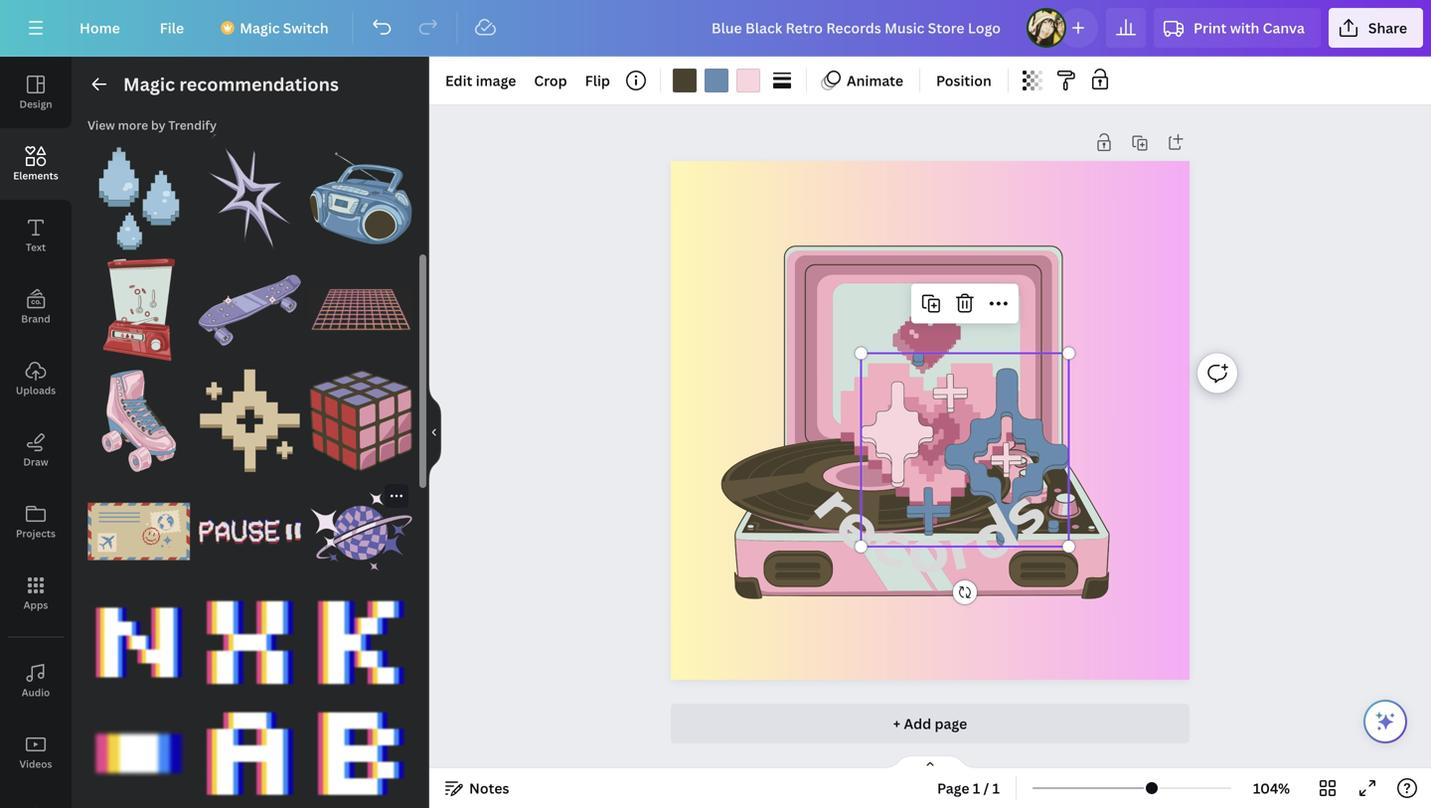 Task type: vqa. For each thing, say whether or not it's contained in the screenshot.
"projects" in the "Your projects" 'link'
no



Task type: locate. For each thing, give the bounding box(es) containing it.
magic
[[240, 18, 280, 37], [123, 72, 175, 96]]

1 vertical spatial magic
[[123, 72, 175, 96]]

by
[[151, 117, 165, 133]]

file button
[[144, 8, 200, 48]]

notes
[[469, 779, 509, 798]]

retro cartoon water hoop game image
[[87, 258, 191, 361]]

projects
[[16, 527, 56, 540]]

draw button
[[0, 414, 72, 486]]

elements
[[13, 169, 58, 182]]

1 1 from the left
[[973, 779, 980, 798]]

audio
[[22, 686, 50, 699]]

view
[[87, 117, 115, 133]]

image
[[476, 71, 516, 90]]

group
[[87, 36, 191, 139], [198, 36, 301, 139], [309, 36, 412, 139], [87, 147, 191, 250], [198, 147, 301, 250], [309, 147, 412, 250], [87, 246, 191, 361], [198, 258, 301, 361], [309, 258, 412, 361], [87, 357, 191, 472], [309, 357, 412, 472], [198, 369, 301, 472], [87, 480, 191, 583], [198, 480, 301, 583], [309, 480, 412, 583], [198, 579, 301, 694], [309, 579, 412, 694], [87, 591, 191, 694], [198, 690, 301, 805], [309, 690, 412, 805], [87, 702, 191, 805]]

r
[[791, 463, 883, 547], [938, 496, 986, 598]]

#fbd4de image
[[736, 69, 760, 92]]

retro cartoon flower pencil image
[[198, 36, 301, 139]]

polarized glitch n image
[[87, 591, 191, 694]]

#4b412e image
[[673, 69, 697, 92], [673, 69, 697, 92]]

home link
[[64, 8, 136, 48]]

0 horizontal spatial 1
[[973, 779, 980, 798]]

edit image
[[445, 71, 516, 90]]

hide image
[[428, 385, 441, 480]]

uploads
[[16, 384, 56, 397]]

page 1 / 1
[[937, 779, 1000, 798]]

page
[[937, 779, 970, 798]]

view more by trendify button
[[87, 116, 217, 134]]

animate
[[847, 71, 904, 90]]

retro cartoon pixel hearts image
[[309, 36, 412, 139]]

apps
[[23, 598, 48, 612]]

magic for magic switch
[[240, 18, 280, 37]]

audio button
[[0, 645, 72, 717]]

print
[[1194, 18, 1227, 37]]

edit image button
[[437, 65, 524, 96]]

1 horizontal spatial magic
[[240, 18, 280, 37]]

position
[[936, 71, 992, 90]]

share
[[1369, 18, 1407, 37]]

+ add page button
[[671, 704, 1190, 743]]

home
[[80, 18, 120, 37]]

magic up "view more by trendify"
[[123, 72, 175, 96]]

retro cartoon skateboard image
[[198, 258, 301, 361]]

0 horizontal spatial r
[[791, 463, 883, 547]]

polarized glitch letter k image
[[309, 591, 412, 694]]

retro cartoon pixel water droplets image
[[87, 147, 191, 250]]

print with canva
[[1194, 18, 1305, 37]]

crop
[[534, 71, 567, 90]]

flip button
[[577, 65, 618, 96]]

#fbd4de image
[[736, 69, 760, 92]]

add
[[904, 714, 931, 733]]

1 horizontal spatial 1
[[993, 779, 1000, 798]]

1
[[973, 779, 980, 798], [993, 779, 1000, 798]]

+ add page
[[893, 714, 967, 733]]

page
[[935, 714, 967, 733]]

#628cb1 image
[[705, 69, 729, 92]]

retro cartoon rubik's cube image
[[309, 369, 412, 472]]

1 right /
[[993, 779, 1000, 798]]

draw
[[23, 455, 48, 469]]

0 horizontal spatial magic
[[123, 72, 175, 96]]

0 vertical spatial magic
[[240, 18, 280, 37]]

polarized glitch letter a image
[[198, 702, 301, 805]]

1 left /
[[973, 779, 980, 798]]

elevated 80's deco grid image
[[309, 258, 412, 361]]

brand
[[21, 312, 50, 326]]

#628cb1 image
[[705, 69, 729, 92]]

magic left switch
[[240, 18, 280, 37]]

design
[[19, 97, 52, 111]]

s
[[976, 467, 1069, 559]]

magic inside button
[[240, 18, 280, 37]]

retro cartoon rollerskates image
[[87, 369, 191, 472]]

retro cartoon postal envelope image
[[87, 480, 191, 583]]

crop button
[[526, 65, 575, 96]]

d
[[951, 482, 1035, 588]]

canva assistant image
[[1374, 710, 1397, 734]]

magic recommendations
[[123, 72, 339, 96]]



Task type: describe. For each thing, give the bounding box(es) containing it.
recommendations
[[179, 72, 339, 96]]

retro cartoon planet image
[[309, 480, 412, 583]]

c
[[860, 491, 925, 595]]

switch
[[283, 18, 329, 37]]

magic switch
[[240, 18, 329, 37]]

e
[[816, 475, 905, 578]]

edit
[[445, 71, 472, 90]]

text button
[[0, 200, 72, 271]]

/
[[984, 779, 989, 798]]

apps button
[[0, 558, 72, 629]]

main menu bar
[[0, 0, 1431, 57]]

videos
[[19, 757, 52, 771]]

polarized glitch dash image
[[87, 702, 191, 805]]

animate button
[[815, 65, 911, 96]]

retro cartoon sparkle image
[[198, 147, 301, 250]]

104% button
[[1240, 772, 1304, 804]]

retro cartoon boombox image
[[309, 147, 412, 250]]

elements button
[[0, 128, 72, 200]]

share button
[[1329, 8, 1423, 48]]

retro cartoon stars image
[[87, 36, 191, 139]]

more
[[118, 117, 148, 133]]

canva
[[1263, 18, 1305, 37]]

trendify
[[168, 117, 217, 133]]

+
[[893, 714, 901, 733]]

projects button
[[0, 486, 72, 558]]

file
[[160, 18, 184, 37]]

uploads button
[[0, 343, 72, 414]]

magic switch button
[[208, 8, 345, 48]]

notes button
[[437, 772, 517, 804]]

o
[[906, 500, 951, 600]]

104%
[[1253, 779, 1290, 798]]

position button
[[928, 65, 1000, 96]]

polarized pause video image
[[198, 480, 301, 583]]

polarized glitch letter b image
[[309, 702, 412, 805]]

Design title text field
[[696, 8, 1019, 48]]

design button
[[0, 57, 72, 128]]

magic for magic recommendations
[[123, 72, 175, 96]]

side panel tab list
[[0, 57, 72, 808]]

brand button
[[0, 271, 72, 343]]

with
[[1230, 18, 1260, 37]]

text
[[26, 241, 46, 254]]

retro cartoon pixel sparkles image
[[198, 369, 301, 472]]

color group
[[669, 65, 764, 96]]

1 horizontal spatial r
[[938, 496, 986, 598]]

2 1 from the left
[[993, 779, 1000, 798]]

polarized glitch letter x image
[[198, 591, 301, 694]]

videos button
[[0, 717, 72, 788]]

show pages image
[[883, 754, 978, 770]]

view more by trendify
[[87, 117, 217, 133]]

print with canva button
[[1154, 8, 1321, 48]]

flip
[[585, 71, 610, 90]]



